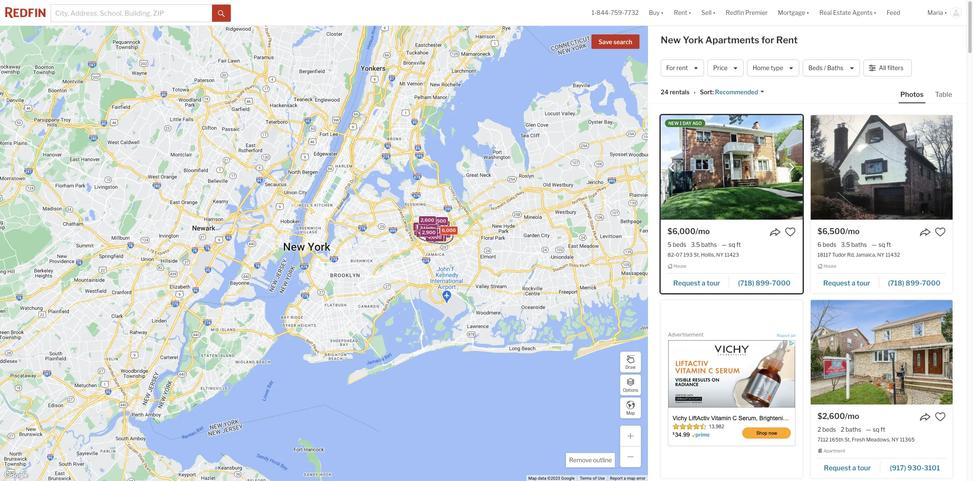 Task type: locate. For each thing, give the bounding box(es) containing it.
0 horizontal spatial rent
[[674, 9, 687, 16]]

map down options
[[626, 410, 635, 415]]

0 horizontal spatial ft
[[736, 241, 741, 248]]

7732
[[624, 9, 639, 16]]

baths for $6,500 /mo
[[851, 241, 867, 248]]

2 inside map region
[[420, 225, 423, 231]]

0 vertical spatial rent
[[674, 9, 687, 16]]

maria
[[928, 9, 943, 16]]

buy ▾
[[649, 9, 664, 16]]

0 horizontal spatial report
[[610, 476, 623, 481]]

request a tour button down rd,
[[818, 276, 879, 289]]

buy
[[649, 9, 660, 16]]

7112 165th st, fresh meadows, ny 11365
[[818, 436, 915, 443]]

request a tour button down 82-07 193 st, hollis, ny 11423
[[668, 276, 729, 289]]

1 vertical spatial st,
[[845, 436, 851, 443]]

premier
[[745, 9, 768, 16]]

sq for $2,600 /mo
[[873, 426, 879, 433]]

ft up 'meadows,'
[[881, 426, 885, 433]]

3.5 baths up rd,
[[841, 241, 867, 248]]

City, Address, School, Building, ZIP search field
[[51, 5, 212, 22]]

rent right buy ▾
[[674, 9, 687, 16]]

favorite button image
[[935, 226, 946, 238], [935, 411, 946, 422]]

1 2,900 from the left
[[424, 229, 438, 235]]

all filters
[[879, 64, 904, 72]]

terms of use link
[[580, 476, 605, 481]]

2 horizontal spatial 2
[[841, 426, 844, 433]]

house
[[674, 264, 686, 269], [824, 264, 836, 269]]

— sq ft for $6,000 /mo
[[722, 241, 741, 248]]

request down 193
[[673, 279, 700, 287]]

ad
[[791, 333, 795, 338]]

draw button
[[620, 351, 641, 373]]

1 horizontal spatial 2
[[818, 426, 821, 433]]

ny
[[716, 252, 724, 258], [877, 252, 885, 258], [892, 436, 899, 443]]

— up '11423' on the right bottom of page
[[722, 241, 727, 248]]

(718) down '11423' on the right bottom of page
[[738, 279, 754, 287]]

▾ right buy
[[661, 9, 664, 16]]

tour down hollis,
[[707, 279, 720, 287]]

1 horizontal spatial map
[[626, 410, 635, 415]]

(718) 899-7000 link down 11432
[[879, 275, 946, 290]]

ft up 11432
[[886, 241, 891, 248]]

house for $6,000
[[674, 264, 686, 269]]

(718) 899-7000 link
[[729, 275, 796, 290], [879, 275, 946, 290]]

map region
[[0, 0, 743, 481]]

3 ▾ from the left
[[713, 9, 716, 16]]

5
[[668, 241, 671, 248]]

request a tour down rd,
[[823, 279, 870, 287]]

new
[[668, 121, 679, 126]]

ft for $2,600 /mo
[[881, 426, 885, 433]]

1 (718) from the left
[[738, 279, 754, 287]]

rent ▾ button
[[669, 0, 696, 25]]

photo of 82-07 193 st, hollis, ny 11423 image
[[661, 115, 803, 220]]

favorite button image
[[785, 226, 796, 238]]

▾ for buy ▾
[[661, 9, 664, 16]]

sell
[[701, 9, 712, 16]]

baths up hollis,
[[701, 241, 717, 248]]

request a tour button down apartment
[[818, 461, 881, 474]]

sq up 18117 tudor rd, jamaica, ny 11432
[[879, 241, 885, 248]]

— sq ft up 'meadows,'
[[866, 426, 885, 433]]

1 vertical spatial map
[[528, 476, 537, 481]]

0 horizontal spatial st,
[[694, 252, 700, 258]]

/mo up the 2 baths
[[845, 412, 859, 421]]

2 ▾ from the left
[[689, 9, 691, 16]]

— for $2,600 /mo
[[866, 426, 871, 433]]

2 2,900 from the left
[[422, 229, 435, 235]]

(718) 899-7000 for $6,500 /mo
[[888, 279, 941, 287]]

options button
[[620, 374, 641, 396]]

1 horizontal spatial (718) 899-7000 link
[[879, 275, 946, 290]]

photo of 18117 tudor rd, jamaica, ny 11432 image
[[811, 115, 953, 220]]

/mo up rd,
[[845, 227, 860, 236]]

— for $6,500 /mo
[[872, 241, 877, 248]]

ft
[[736, 241, 741, 248], [886, 241, 891, 248], [881, 426, 885, 433]]

4 ▾ from the left
[[807, 9, 809, 16]]

rent
[[674, 9, 687, 16], [776, 34, 798, 45]]

— sq ft up '11423' on the right bottom of page
[[722, 241, 741, 248]]

real estate agents ▾ link
[[820, 0, 877, 25]]

6 ▾ from the left
[[944, 9, 947, 16]]

ny left 11365
[[892, 436, 899, 443]]

feed button
[[882, 0, 922, 25]]

a down fresh
[[852, 464, 856, 472]]

request a tour for $2,600
[[824, 464, 871, 472]]

1 vertical spatial report
[[610, 476, 623, 481]]

0 horizontal spatial 899-
[[756, 279, 772, 287]]

ft for $6,000 /mo
[[736, 241, 741, 248]]

$6,500 /mo
[[818, 227, 860, 236]]

2 (718) 899-7000 link from the left
[[879, 275, 946, 290]]

/mo up 82-07 193 st, hollis, ny 11423
[[696, 227, 710, 236]]

a left map
[[624, 476, 626, 481]]

3,000
[[416, 228, 430, 234]]

2,900
[[424, 229, 438, 235], [422, 229, 435, 235]]

beds
[[673, 241, 686, 248], [823, 241, 836, 248], [822, 426, 836, 433]]

3,900
[[424, 229, 438, 235]]

2 7000 from the left
[[922, 279, 941, 287]]

/mo for $6,500
[[845, 227, 860, 236]]

07
[[676, 252, 683, 258]]

1 horizontal spatial house
[[824, 264, 836, 269]]

sq up '11423' on the right bottom of page
[[729, 241, 735, 248]]

sell ▾
[[701, 9, 716, 16]]

2 3.5 baths from the left
[[841, 241, 867, 248]]

remove
[[569, 456, 592, 464]]

1 3.5 baths from the left
[[691, 241, 717, 248]]

ny right hollis,
[[716, 252, 724, 258]]

1 favorite button image from the top
[[935, 226, 946, 238]]

baths up 18117 tudor rd, jamaica, ny 11432
[[851, 241, 867, 248]]

0 horizontal spatial (718) 899-7000 link
[[729, 275, 796, 290]]

3,400
[[431, 234, 444, 240]]

(718) down 11432
[[888, 279, 904, 287]]

2 horizontal spatial ft
[[886, 241, 891, 248]]

0 horizontal spatial 3.5
[[691, 241, 700, 248]]

report inside button
[[777, 333, 790, 338]]

3.5 baths up 82-07 193 st, hollis, ny 11423
[[691, 241, 717, 248]]

/mo for $2,600
[[845, 412, 859, 421]]

1 horizontal spatial 7000
[[922, 279, 941, 287]]

2 for 2 beds
[[818, 426, 821, 433]]

▾ right mortgage
[[807, 9, 809, 16]]

1 horizontal spatial st,
[[845, 436, 851, 443]]

a for $6,500 /mo
[[852, 279, 855, 287]]

4,800
[[434, 222, 448, 227]]

st, right 193
[[694, 252, 700, 258]]

rd,
[[847, 252, 855, 258]]

2 (718) from the left
[[888, 279, 904, 287]]

82-07 193 st, hollis, ny 11423
[[668, 252, 739, 258]]

ft for $6,500 /mo
[[886, 241, 891, 248]]

sq for $6,000 /mo
[[729, 241, 735, 248]]

error
[[637, 476, 645, 481]]

$6,000 /mo
[[668, 227, 710, 236]]

1 899- from the left
[[756, 279, 772, 287]]

— sq ft for $2,600 /mo
[[866, 426, 885, 433]]

1 (718) 899-7000 from the left
[[738, 279, 791, 287]]

report ad
[[777, 333, 795, 338]]

0 horizontal spatial 3.5 baths
[[691, 241, 717, 248]]

google
[[561, 476, 575, 481]]

ny left 11432
[[877, 252, 885, 258]]

1 favorite button checkbox from the left
[[785, 226, 796, 238]]

2 horizontal spatial ny
[[892, 436, 899, 443]]

0 vertical spatial map
[[626, 410, 635, 415]]

0 horizontal spatial ny
[[716, 252, 724, 258]]

map left data
[[528, 476, 537, 481]]

(718) 899-7000 link for $6,000 /mo
[[729, 275, 796, 290]]

favorite button checkbox
[[935, 411, 946, 422]]

/mo for $6,000
[[696, 227, 710, 236]]

— sq ft up 11432
[[872, 241, 891, 248]]

favorite button image for $2,600 /mo
[[935, 411, 946, 422]]

request a tour button for $2,600
[[818, 461, 881, 474]]

6 beds
[[818, 241, 836, 248]]

5 ▾ from the left
[[874, 9, 877, 16]]

1 3.5 from the left
[[691, 241, 700, 248]]

st, left fresh
[[845, 436, 851, 443]]

tour down jamaica,
[[857, 279, 870, 287]]

tour for $2,600 /mo
[[857, 464, 871, 472]]

3.5 up 193
[[691, 241, 700, 248]]

day
[[683, 121, 692, 126]]

house for $6,500
[[824, 264, 836, 269]]

house down 18117
[[824, 264, 836, 269]]

1 horizontal spatial ft
[[881, 426, 885, 433]]

7000 for $6,500 /mo
[[922, 279, 941, 287]]

data
[[538, 476, 546, 481]]

▾ left sell
[[689, 9, 691, 16]]

house down 07
[[674, 264, 686, 269]]

rent inside dropdown button
[[674, 9, 687, 16]]

899-
[[756, 279, 772, 287], [906, 279, 922, 287]]

0 vertical spatial favorite button image
[[935, 226, 946, 238]]

▾ right agents
[[874, 9, 877, 16]]

beds right the 5
[[673, 241, 686, 248]]

(718) 899-7000 link down '11423' on the right bottom of page
[[729, 275, 796, 290]]

1 7000 from the left
[[772, 279, 791, 287]]

a down rd,
[[852, 279, 855, 287]]

report a map error
[[610, 476, 645, 481]]

2 favorite button image from the top
[[935, 411, 946, 422]]

real estate agents ▾ button
[[814, 0, 882, 25]]

a down 82-07 193 st, hollis, ny 11423
[[702, 279, 705, 287]]

0 vertical spatial report
[[777, 333, 790, 338]]

save search button
[[591, 34, 640, 49]]

0 horizontal spatial favorite button checkbox
[[785, 226, 796, 238]]

2 house from the left
[[824, 264, 836, 269]]

— up jamaica,
[[872, 241, 877, 248]]

1 (718) 899-7000 link from the left
[[729, 275, 796, 290]]

1 ▾ from the left
[[661, 9, 664, 16]]

1 horizontal spatial (718) 899-7000
[[888, 279, 941, 287]]

18117
[[818, 252, 831, 258]]

18117 tudor rd, jamaica, ny 11432
[[818, 252, 900, 258]]

0 horizontal spatial map
[[528, 476, 537, 481]]

tour down 7112 165th st, fresh meadows, ny 11365
[[857, 464, 871, 472]]

favorite button image for $6,500 /mo
[[935, 226, 946, 238]]

▾ right maria
[[944, 9, 947, 16]]

favorite button checkbox
[[785, 226, 796, 238], [935, 226, 946, 238]]

1 horizontal spatial report
[[777, 333, 790, 338]]

$6,000
[[668, 227, 696, 236]]

0 horizontal spatial 2
[[420, 225, 423, 231]]

24 rentals •
[[661, 89, 696, 96]]

map inside button
[[626, 410, 635, 415]]

▾ for sell ▾
[[713, 9, 716, 16]]

baths for $2,600 /mo
[[846, 426, 861, 433]]

ft up '11423' on the right bottom of page
[[736, 241, 741, 248]]

baths up fresh
[[846, 426, 861, 433]]

request down tudor
[[823, 279, 850, 287]]

1 horizontal spatial 899-
[[906, 279, 922, 287]]

4,300
[[418, 230, 432, 236], [426, 231, 440, 236]]

7112
[[818, 436, 828, 443]]

1 horizontal spatial 3.5 baths
[[841, 241, 867, 248]]

rent right for
[[776, 34, 798, 45]]

1 horizontal spatial (718)
[[888, 279, 904, 287]]

photo of 7112 165th st, fresh meadows, ny 11365 image
[[811, 300, 953, 404]]

report left map
[[610, 476, 623, 481]]

2 899- from the left
[[906, 279, 922, 287]]

•
[[694, 89, 696, 96]]

1 vertical spatial favorite button image
[[935, 411, 946, 422]]

beds right the 6
[[823, 241, 836, 248]]

1 horizontal spatial favorite button checkbox
[[935, 226, 946, 238]]

3.5 up rd,
[[841, 241, 850, 248]]

google image
[[2, 470, 30, 481]]

report for report a map error
[[610, 476, 623, 481]]

report left ad
[[777, 333, 790, 338]]

0 horizontal spatial house
[[674, 264, 686, 269]]

0 horizontal spatial —
[[722, 241, 727, 248]]

request down apartment
[[824, 464, 851, 472]]

report for report ad
[[777, 333, 790, 338]]

options
[[623, 387, 638, 392]]

units
[[424, 225, 435, 231]]

2 3.5 from the left
[[841, 241, 850, 248]]

sq
[[729, 241, 735, 248], [879, 241, 885, 248], [873, 426, 879, 433]]

beds
[[808, 64, 823, 72]]

map
[[626, 410, 635, 415], [528, 476, 537, 481]]

sq for $6,500 /mo
[[879, 241, 885, 248]]

0 horizontal spatial (718) 899-7000
[[738, 279, 791, 287]]

baths
[[701, 241, 717, 248], [851, 241, 867, 248], [846, 426, 861, 433]]

0 horizontal spatial (718)
[[738, 279, 754, 287]]

york
[[683, 34, 703, 45]]

1 house from the left
[[674, 264, 686, 269]]

2 (718) 899-7000 from the left
[[888, 279, 941, 287]]

request a tour down apartment
[[824, 464, 871, 472]]

report a map error link
[[610, 476, 645, 481]]

1 horizontal spatial 3.5
[[841, 241, 850, 248]]

request a tour down 82-07 193 st, hollis, ny 11423
[[673, 279, 720, 287]]

sq up 'meadows,'
[[873, 426, 879, 433]]

▾ right sell
[[713, 9, 716, 16]]

baths for $6,000 /mo
[[701, 241, 717, 248]]

— up 7112 165th st, fresh meadows, ny 11365
[[866, 426, 871, 433]]

apartments
[[705, 34, 759, 45]]

2 favorite button checkbox from the left
[[935, 226, 946, 238]]

2,600
[[420, 217, 434, 223], [424, 224, 438, 230], [426, 227, 440, 233]]

—
[[722, 241, 727, 248], [872, 241, 877, 248], [866, 426, 871, 433]]

sort :
[[700, 89, 714, 96]]

1 horizontal spatial —
[[866, 426, 871, 433]]

beds up 7112
[[822, 426, 836, 433]]

table
[[935, 91, 952, 99]]

844-
[[597, 9, 611, 16]]

0 horizontal spatial 7000
[[772, 279, 791, 287]]

2
[[420, 225, 423, 231], [818, 426, 821, 433], [841, 426, 844, 433]]

2 horizontal spatial —
[[872, 241, 877, 248]]

1 vertical spatial rent
[[776, 34, 798, 45]]



Task type: describe. For each thing, give the bounding box(es) containing it.
use
[[598, 476, 605, 481]]

submit search image
[[218, 10, 225, 17]]

meadows,
[[866, 436, 890, 443]]

for rent
[[666, 64, 688, 72]]

real
[[820, 9, 832, 16]]

request for $6,500
[[823, 279, 850, 287]]

new york apartments for rent
[[661, 34, 798, 45]]

request a tour for $6,000
[[673, 279, 720, 287]]

all
[[879, 64, 886, 72]]

/
[[824, 64, 826, 72]]

request a tour button for $6,000
[[668, 276, 729, 289]]

advertisement
[[668, 331, 704, 338]]

sell ▾ button
[[701, 0, 716, 25]]

930-
[[908, 464, 924, 472]]

193
[[684, 252, 693, 258]]

ago
[[692, 121, 702, 126]]

of
[[593, 476, 597, 481]]

(917) 930-3101 link
[[881, 460, 946, 474]]

all filters button
[[863, 59, 912, 76]]

map data ©2023 google
[[528, 476, 575, 481]]

next button image
[[787, 163, 796, 172]]

home type
[[753, 64, 783, 72]]

11365
[[900, 436, 915, 443]]

$2,600
[[818, 412, 845, 421]]

apartment
[[824, 448, 845, 453]]

search
[[613, 38, 632, 45]]

maria ▾
[[928, 9, 947, 16]]

photos button
[[899, 90, 933, 103]]

— sq ft for $6,500 /mo
[[872, 241, 891, 248]]

fresh
[[852, 436, 865, 443]]

6
[[818, 241, 821, 248]]

2,400
[[423, 225, 437, 231]]

ny for $2,600 /mo
[[892, 436, 899, 443]]

table button
[[933, 90, 954, 102]]

beds / baths button
[[803, 59, 860, 76]]

0 vertical spatial st,
[[694, 252, 700, 258]]

mortgage
[[778, 9, 805, 16]]

a for $6,000 /mo
[[702, 279, 705, 287]]

2 for 2 baths
[[841, 426, 844, 433]]

redfin
[[726, 9, 744, 16]]

rent ▾
[[674, 9, 691, 16]]

11423
[[725, 252, 739, 258]]

request for $2,600
[[824, 464, 851, 472]]

24
[[661, 89, 669, 96]]

for
[[761, 34, 774, 45]]

for rent button
[[661, 59, 704, 76]]

redfin premier button
[[721, 0, 773, 25]]

3,250
[[422, 225, 435, 231]]

759-
[[611, 9, 624, 16]]

(917)
[[890, 464, 906, 472]]

request a tour for $6,500
[[823, 279, 870, 287]]

hollis,
[[701, 252, 715, 258]]

remove outline button
[[566, 453, 615, 467]]

real estate agents ▾
[[820, 9, 877, 16]]

recommended button
[[714, 88, 765, 96]]

beds for $2,600
[[822, 426, 836, 433]]

rentals
[[670, 89, 690, 96]]

mortgage ▾ button
[[773, 0, 814, 25]]

$6,500
[[818, 227, 845, 236]]

favorite button checkbox for $6,500 /mo
[[935, 226, 946, 238]]

a for $2,600 /mo
[[852, 464, 856, 472]]

new 1 day ago
[[668, 121, 702, 126]]

previous button image
[[668, 163, 676, 172]]

redfin premier
[[726, 9, 768, 16]]

3101
[[924, 464, 940, 472]]

new
[[661, 34, 681, 45]]

ny for $6,000 /mo
[[716, 252, 724, 258]]

1
[[680, 121, 682, 126]]

beds for $6,000
[[673, 241, 686, 248]]

tour for $6,000 /mo
[[707, 279, 720, 287]]

▾ for rent ▾
[[689, 9, 691, 16]]

1 horizontal spatial rent
[[776, 34, 798, 45]]

(917) 930-3101
[[890, 464, 940, 472]]

(718) 899-7000 for $6,000 /mo
[[738, 279, 791, 287]]

(718) for $6,500 /mo
[[888, 279, 904, 287]]

request for $6,000
[[673, 279, 700, 287]]

terms
[[580, 476, 592, 481]]

3.5 baths for $6,500 /mo
[[841, 241, 867, 248]]

price button
[[708, 59, 744, 76]]

draw
[[625, 364, 636, 369]]

mortgage ▾
[[778, 9, 809, 16]]

6,500
[[435, 230, 449, 236]]

buy ▾ button
[[644, 0, 669, 25]]

7000 for $6,000 /mo
[[772, 279, 791, 287]]

beds for $6,500
[[823, 241, 836, 248]]

beds / baths
[[808, 64, 843, 72]]

home
[[753, 64, 770, 72]]

rent
[[677, 64, 688, 72]]

▾ inside 'link'
[[874, 9, 877, 16]]

▾ for maria ▾
[[944, 9, 947, 16]]

899- for $6,000 /mo
[[756, 279, 772, 287]]

(718) 899-7000 link for $6,500 /mo
[[879, 275, 946, 290]]

4,000
[[427, 234, 442, 240]]

request a tour button for $6,500
[[818, 276, 879, 289]]

899- for $6,500 /mo
[[906, 279, 922, 287]]

terms of use
[[580, 476, 605, 481]]

tour for $6,500 /mo
[[857, 279, 870, 287]]

▾ for mortgage ▾
[[807, 9, 809, 16]]

5,000
[[428, 222, 442, 228]]

3,300
[[426, 220, 440, 226]]

map for map data ©2023 google
[[528, 476, 537, 481]]

ad region
[[668, 340, 795, 446]]

— for $6,000 /mo
[[722, 241, 727, 248]]

3.5 baths for $6,000 /mo
[[691, 241, 717, 248]]

map for map
[[626, 410, 635, 415]]

3.5 for $6,500
[[841, 241, 850, 248]]

2,250
[[430, 221, 444, 227]]

:
[[712, 89, 714, 96]]

baths
[[827, 64, 843, 72]]

photos
[[900, 91, 924, 99]]

2 for 2 units
[[420, 225, 423, 231]]

1 horizontal spatial ny
[[877, 252, 885, 258]]

favorite button checkbox for $6,000 /mo
[[785, 226, 796, 238]]

recommended
[[715, 89, 758, 96]]

3.5 for $6,000
[[691, 241, 700, 248]]

type
[[771, 64, 783, 72]]

home type button
[[747, 59, 799, 76]]

save
[[599, 38, 612, 45]]

rent ▾ button
[[674, 0, 691, 25]]

sort
[[700, 89, 712, 96]]

$2,600 /mo
[[818, 412, 859, 421]]

(718) for $6,000 /mo
[[738, 279, 754, 287]]



Task type: vqa. For each thing, say whether or not it's contained in the screenshot.
the bottom 112
no



